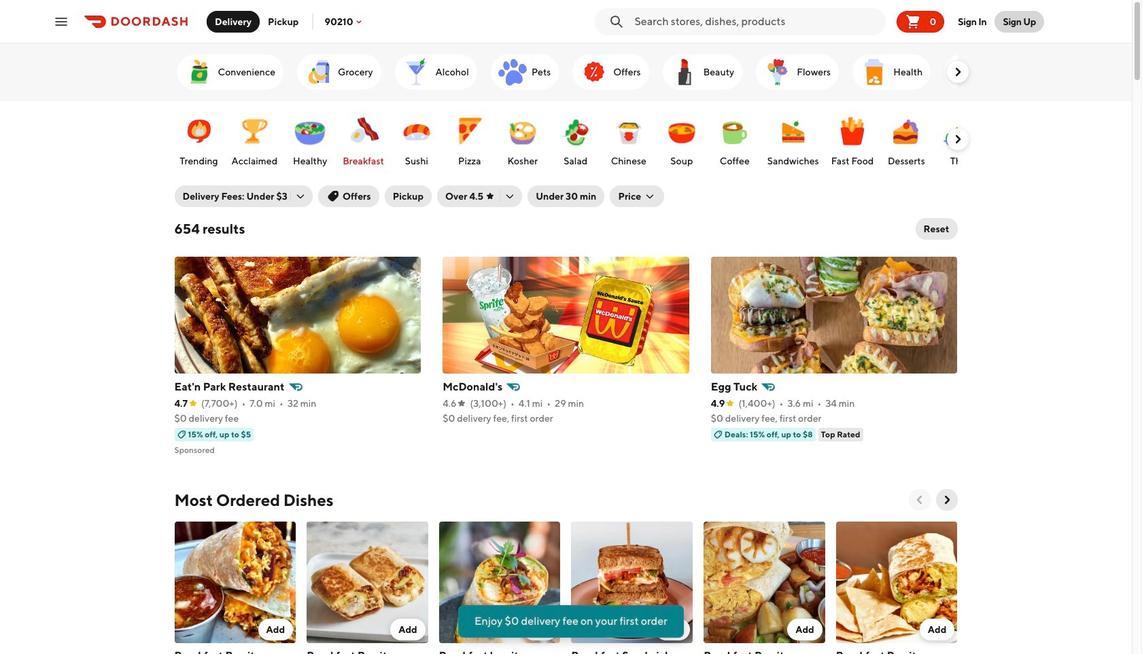 Task type: vqa. For each thing, say whether or not it's contained in the screenshot.
the Opens Wed at 11:00 AM for Little Caesars Pizza
no



Task type: locate. For each thing, give the bounding box(es) containing it.
Store search: begin typing to search for stores available on DoorDash text field
[[635, 14, 881, 29]]

next button of carousel image
[[951, 65, 964, 79], [951, 133, 964, 146], [940, 494, 954, 507]]

beauty image
[[668, 56, 701, 88]]

2 vertical spatial next button of carousel image
[[940, 494, 954, 507]]

flowers image
[[762, 56, 794, 88]]

convenience image
[[183, 56, 215, 88]]

1 vertical spatial next button of carousel image
[[951, 133, 964, 146]]

previous button of carousel image
[[913, 494, 926, 507]]



Task type: describe. For each thing, give the bounding box(es) containing it.
health image
[[858, 56, 891, 88]]

home image
[[950, 56, 983, 88]]

open menu image
[[53, 13, 69, 30]]

0 vertical spatial next button of carousel image
[[951, 65, 964, 79]]

offers image
[[578, 56, 611, 88]]

alcohol image
[[400, 56, 433, 88]]

grocery image
[[303, 56, 335, 88]]

pets image
[[496, 56, 529, 88]]



